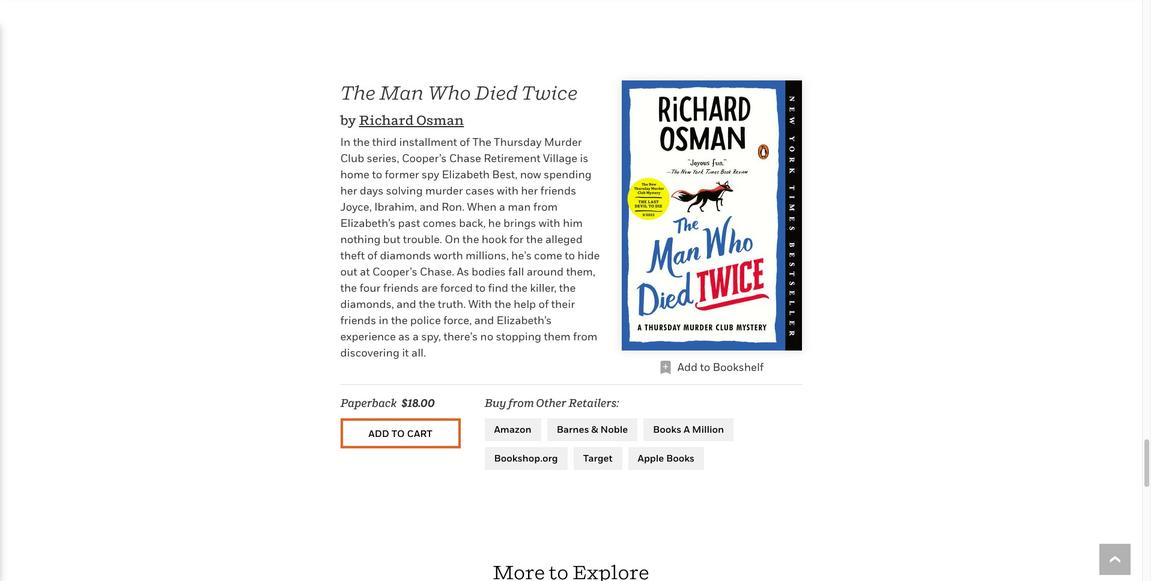Task type: locate. For each thing, give the bounding box(es) containing it.
friends
[[541, 185, 577, 197], [383, 282, 419, 295], [341, 315, 376, 327]]

her down the home
[[341, 185, 357, 197]]

barnes
[[557, 424, 590, 436]]

1 vertical spatial the
[[473, 136, 492, 149]]

0 horizontal spatial a
[[413, 331, 419, 344]]

0 vertical spatial add
[[678, 362, 698, 374]]

books down the books a million link
[[667, 453, 695, 465]]

the right the in
[[391, 315, 408, 327]]

from right buy
[[509, 398, 534, 410]]

her
[[341, 185, 357, 197], [521, 185, 538, 197]]

of up the chase
[[460, 136, 470, 149]]

now
[[520, 169, 542, 181]]

0 vertical spatial with
[[497, 185, 519, 197]]

1 horizontal spatial the
[[473, 136, 492, 149]]

man
[[508, 201, 531, 214]]

the man who died twice
[[341, 81, 578, 104]]

0 vertical spatial and
[[420, 201, 439, 214]]

to
[[372, 169, 382, 181], [565, 250, 575, 262], [476, 282, 486, 295], [701, 362, 711, 374], [392, 428, 405, 440]]

with down best,
[[497, 185, 519, 197]]

0 vertical spatial elizabeth's
[[341, 217, 396, 230]]

and up police
[[397, 298, 416, 311]]

by richard osman
[[341, 112, 464, 128]]

elizabeth's
[[341, 217, 396, 230], [497, 315, 552, 327]]

books a million
[[654, 424, 725, 436]]

1 horizontal spatial of
[[460, 136, 470, 149]]

of up at
[[368, 250, 378, 262]]

are
[[422, 282, 438, 295]]

her down now
[[521, 185, 538, 197]]

but
[[383, 234, 401, 246]]

a
[[499, 201, 506, 214], [413, 331, 419, 344]]

amazon link
[[485, 419, 541, 442]]

installment
[[399, 136, 458, 149]]

find
[[488, 282, 509, 295]]

past
[[398, 217, 421, 230]]

the inside 'in the third installment of the thursday murder club series, cooper's chase retirement village is home to former spy elizabeth best, now spending her days solving murder cases with her friends joyce, ibrahim, and ron. when a man from elizabeth's past comes back, he brings with him nothing but trouble. on the hook for the alleged theft of diamonds worth millions, he's come to hide out at cooper's chase. as bodies fall around them, the four friends are forced to find the killer, the diamonds, and the truth. with the help of their friends in the police force, and elizabeth's experience as a spy, there's no stopping them from discovering it all.'
[[473, 136, 492, 149]]

add
[[678, 362, 698, 374], [369, 428, 390, 440]]

them
[[544, 331, 571, 344]]

by
[[341, 112, 357, 128]]

0 horizontal spatial elizabeth's
[[341, 217, 396, 230]]

a right as
[[413, 331, 419, 344]]

0 horizontal spatial the
[[341, 81, 376, 104]]

cooper's down the diamonds
[[373, 266, 418, 279]]

former
[[385, 169, 419, 181]]

village
[[543, 152, 578, 165]]

their
[[552, 298, 575, 311]]

the up the chase
[[473, 136, 492, 149]]

back,
[[459, 217, 486, 230]]

he
[[489, 217, 501, 230]]

0 horizontal spatial her
[[341, 185, 357, 197]]

stopping
[[496, 331, 542, 344]]

the
[[353, 136, 370, 149], [463, 234, 479, 246], [527, 234, 543, 246], [341, 282, 357, 295], [511, 282, 528, 295], [559, 282, 576, 295], [419, 298, 436, 311], [495, 298, 511, 311], [391, 315, 408, 327]]

with
[[497, 185, 519, 197], [539, 217, 561, 230]]

and up no
[[475, 315, 494, 327]]

force,
[[444, 315, 472, 327]]

when
[[467, 201, 497, 214]]

the down 'fall'
[[511, 282, 528, 295]]

the
[[341, 81, 376, 104], [473, 136, 492, 149]]

to up with
[[476, 282, 486, 295]]

1 horizontal spatial friends
[[383, 282, 419, 295]]

and up comes
[[420, 201, 439, 214]]

other
[[536, 398, 567, 410]]

the up police
[[419, 298, 436, 311]]

cart
[[407, 428, 433, 440]]

friends down spending
[[541, 185, 577, 197]]

friends left 'are'
[[383, 282, 419, 295]]

0 horizontal spatial of
[[368, 250, 378, 262]]

spending
[[544, 169, 592, 181]]

to left cart
[[392, 428, 405, 440]]

2 vertical spatial friends
[[341, 315, 376, 327]]

barnes & noble link
[[548, 419, 638, 442]]

the up by in the top left of the page
[[341, 81, 376, 104]]

the down out
[[341, 282, 357, 295]]

add down paperback $18.00
[[369, 428, 390, 440]]

books left a
[[654, 424, 682, 436]]

he's
[[512, 250, 532, 262]]

spy,
[[422, 331, 441, 344]]

retirement
[[484, 152, 541, 165]]

2 her from the left
[[521, 185, 538, 197]]

club
[[341, 152, 365, 165]]

it
[[402, 347, 409, 360]]

1 vertical spatial cooper's
[[373, 266, 418, 279]]

1 horizontal spatial her
[[521, 185, 538, 197]]

around
[[527, 266, 564, 279]]

a
[[684, 424, 690, 436]]

1 her from the left
[[341, 185, 357, 197]]

1 vertical spatial a
[[413, 331, 419, 344]]

add inside add to cart "button"
[[369, 428, 390, 440]]

1 vertical spatial add
[[369, 428, 390, 440]]

friends down diamonds,
[[341, 315, 376, 327]]

elizabeth's up nothing
[[341, 217, 396, 230]]

richard osman link
[[359, 112, 464, 128]]

in
[[379, 315, 389, 327]]

four
[[360, 282, 381, 295]]

noble
[[601, 424, 628, 436]]

2 vertical spatial of
[[539, 298, 549, 311]]

in
[[341, 136, 351, 149]]

1 horizontal spatial a
[[499, 201, 506, 214]]

cooper's down the installment on the left top of page
[[402, 152, 447, 165]]

2 horizontal spatial friends
[[541, 185, 577, 197]]

from
[[534, 201, 558, 214], [574, 331, 598, 344], [509, 398, 534, 410]]

1 vertical spatial and
[[397, 298, 416, 311]]

0 horizontal spatial add
[[369, 428, 390, 440]]

of down killer,
[[539, 298, 549, 311]]

from right man
[[534, 201, 558, 214]]

1 vertical spatial friends
[[383, 282, 419, 295]]

with
[[469, 298, 492, 311]]

a left man
[[499, 201, 506, 214]]

the down back,
[[463, 234, 479, 246]]

1 vertical spatial elizabeth's
[[497, 315, 552, 327]]

books a million link
[[644, 419, 734, 442]]

man
[[380, 81, 424, 104]]

spy
[[422, 169, 440, 181]]

to up days
[[372, 169, 382, 181]]

1 vertical spatial with
[[539, 217, 561, 230]]

cooper's
[[402, 152, 447, 165], [373, 266, 418, 279]]

0 horizontal spatial and
[[397, 298, 416, 311]]

books
[[654, 424, 682, 436], [667, 453, 695, 465]]

died
[[475, 81, 518, 104]]

bookshop.org link
[[485, 448, 568, 471]]

1 vertical spatial of
[[368, 250, 378, 262]]

at
[[360, 266, 370, 279]]

bookshelf
[[713, 362, 764, 374]]

with up alleged
[[539, 217, 561, 230]]

on
[[445, 234, 460, 246]]

2 horizontal spatial of
[[539, 298, 549, 311]]

1 horizontal spatial add
[[678, 362, 698, 374]]

add left bookshelf
[[678, 362, 698, 374]]

2 vertical spatial and
[[475, 315, 494, 327]]

richard
[[359, 112, 414, 128]]

apple books
[[638, 453, 695, 465]]

from right them on the left of page
[[574, 331, 598, 344]]

come
[[535, 250, 563, 262]]

elizabeth's down help
[[497, 315, 552, 327]]

$18.00
[[402, 398, 435, 410]]

0 horizontal spatial with
[[497, 185, 519, 197]]



Task type: vqa. For each thing, say whether or not it's contained in the screenshot.
truth. in the left of the page
yes



Task type: describe. For each thing, give the bounding box(es) containing it.
help
[[514, 298, 536, 311]]

the down find
[[495, 298, 511, 311]]

1 horizontal spatial elizabeth's
[[497, 315, 552, 327]]

the up their
[[559, 282, 576, 295]]

apple books link
[[629, 448, 705, 471]]

murder
[[544, 136, 582, 149]]

diamonds,
[[341, 298, 394, 311]]

&
[[592, 424, 599, 436]]

hide
[[578, 250, 600, 262]]

to down alleged
[[565, 250, 575, 262]]

best,
[[493, 169, 518, 181]]

worth
[[434, 250, 463, 262]]

the right for
[[527, 234, 543, 246]]

the man who died twice link
[[341, 81, 578, 104]]

0 vertical spatial cooper's
[[402, 152, 447, 165]]

out
[[341, 266, 358, 279]]

1 vertical spatial from
[[574, 331, 598, 344]]

paperback $18.00
[[341, 398, 435, 410]]

retailers:
[[569, 398, 619, 410]]

barnes & noble
[[557, 424, 628, 436]]

brings
[[504, 217, 537, 230]]

0 horizontal spatial friends
[[341, 315, 376, 327]]

murder
[[426, 185, 463, 197]]

2 vertical spatial from
[[509, 398, 534, 410]]

ibrahim,
[[375, 201, 417, 214]]

police
[[410, 315, 441, 327]]

truth.
[[438, 298, 466, 311]]

discovering
[[341, 347, 400, 360]]

third
[[372, 136, 397, 149]]

bookshop.org
[[494, 453, 558, 465]]

the man who died twice book cover picture image
[[622, 81, 802, 351]]

amazon
[[494, 424, 532, 436]]

series,
[[367, 152, 400, 165]]

nothing
[[341, 234, 381, 246]]

is
[[580, 152, 589, 165]]

ron.
[[442, 201, 465, 214]]

to left bookshelf
[[701, 362, 711, 374]]

chase
[[449, 152, 482, 165]]

millions,
[[466, 250, 509, 262]]

0 vertical spatial friends
[[541, 185, 577, 197]]

buy
[[485, 398, 507, 410]]

hook
[[482, 234, 507, 246]]

days
[[360, 185, 384, 197]]

bodies
[[472, 266, 506, 279]]

target
[[584, 453, 613, 465]]

add to cart
[[369, 428, 433, 440]]

thursday
[[494, 136, 542, 149]]

add for add to bookshelf
[[678, 362, 698, 374]]

fall
[[509, 266, 525, 279]]

no
[[481, 331, 494, 344]]

add to bookshelf
[[678, 362, 764, 374]]

0 vertical spatial books
[[654, 424, 682, 436]]

to inside "button"
[[392, 428, 405, 440]]

chase.
[[420, 266, 455, 279]]

0 vertical spatial from
[[534, 201, 558, 214]]

for
[[510, 234, 524, 246]]

0 vertical spatial the
[[341, 81, 376, 104]]

0 vertical spatial a
[[499, 201, 506, 214]]

diamonds
[[380, 250, 431, 262]]

trouble.
[[403, 234, 442, 246]]

buy from other retailers:
[[485, 398, 619, 410]]

as
[[457, 266, 469, 279]]

killer,
[[530, 282, 557, 295]]

cases
[[466, 185, 495, 197]]

alleged
[[546, 234, 583, 246]]

home
[[341, 169, 370, 181]]

0 vertical spatial of
[[460, 136, 470, 149]]

there's
[[444, 331, 478, 344]]

add for add to cart
[[369, 428, 390, 440]]

forced
[[441, 282, 473, 295]]

who
[[428, 81, 471, 104]]

comes
[[423, 217, 457, 230]]

the right in
[[353, 136, 370, 149]]

osman
[[417, 112, 464, 128]]

theft
[[341, 250, 365, 262]]

target link
[[574, 448, 623, 471]]

experience
[[341, 331, 396, 344]]

1 vertical spatial books
[[667, 453, 695, 465]]

apple
[[638, 453, 664, 465]]

1 horizontal spatial and
[[420, 201, 439, 214]]

million
[[693, 424, 725, 436]]

1 horizontal spatial with
[[539, 217, 561, 230]]

elizabeth
[[442, 169, 490, 181]]

in the third installment of the thursday murder club series, cooper's chase retirement village is home to former spy elizabeth best, now spending her days solving murder cases with her friends joyce, ibrahim, and ron. when a man from elizabeth's past comes back, he brings with him nothing but trouble. on the hook for the alleged theft of diamonds worth millions, he's come to hide out at cooper's chase. as bodies fall around them, the four friends are forced to find the killer, the diamonds, and the truth. with the help of their friends in the police force, and elizabeth's experience as a spy, there's no stopping them from discovering it all.
[[341, 136, 600, 360]]

paperback
[[341, 398, 397, 410]]

joyce,
[[341, 201, 372, 214]]

him
[[563, 217, 583, 230]]

2 horizontal spatial and
[[475, 315, 494, 327]]



